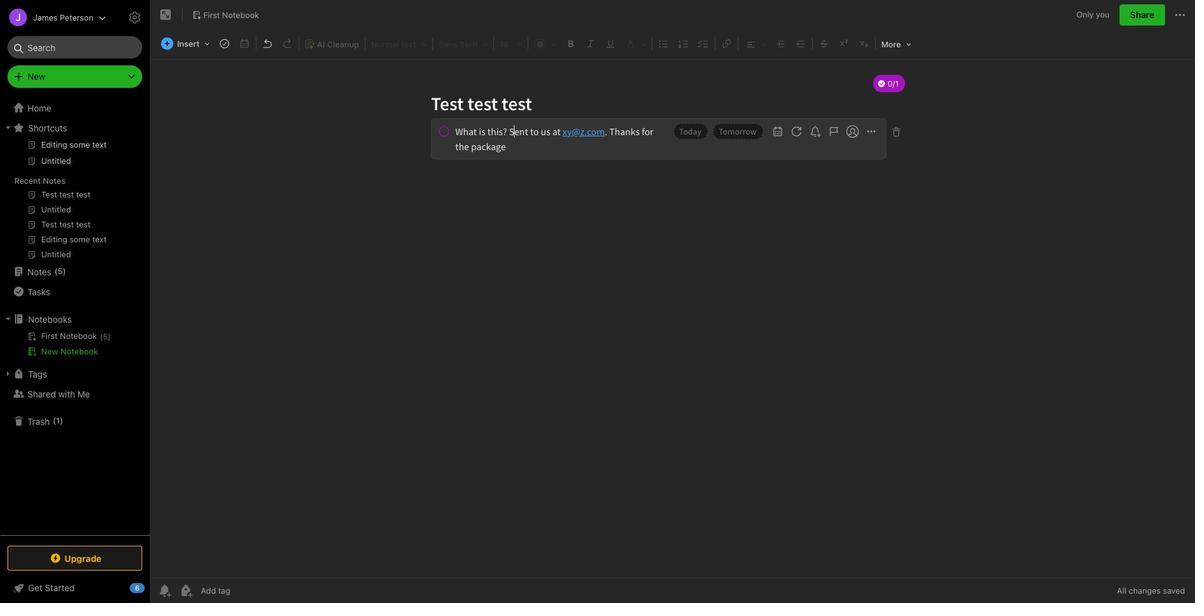 Task type: vqa. For each thing, say whether or not it's contained in the screenshot.
Notes ( 5 )
yes



Task type: describe. For each thing, give the bounding box(es) containing it.
font family image
[[435, 36, 492, 52]]

tasks
[[27, 287, 50, 297]]

settings image
[[127, 10, 142, 25]]

with
[[58, 389, 75, 400]]

trash
[[27, 416, 50, 427]]

tags button
[[0, 364, 149, 384]]

first
[[203, 10, 220, 20]]

Insert field
[[158, 35, 214, 52]]

( 5 )
[[100, 333, 111, 342]]

add a reminder image
[[157, 584, 172, 599]]

Help and Learning task checklist field
[[0, 579, 150, 599]]

share button
[[1120, 4, 1165, 26]]

insert
[[177, 39, 200, 49]]

upgrade button
[[7, 547, 142, 571]]

font size image
[[496, 36, 526, 52]]

recent
[[14, 176, 41, 186]]

Alignment field
[[740, 35, 771, 52]]

all
[[1117, 586, 1127, 596]]

expand note image
[[158, 7, 173, 22]]

notebooks
[[28, 314, 72, 325]]

first notebook
[[203, 10, 259, 20]]

More actions field
[[1173, 5, 1188, 25]]

) for notes
[[63, 267, 66, 277]]

tree containing home
[[0, 98, 150, 535]]

more
[[882, 39, 901, 49]]

new notebook
[[41, 347, 98, 357]]

notes inside the notes ( 5 )
[[27, 267, 51, 277]]

notes inside group
[[43, 176, 65, 186]]

peterson
[[60, 12, 93, 22]]

( for notes
[[54, 267, 58, 277]]

Font color field
[[530, 35, 561, 52]]

notebook for new notebook
[[61, 347, 98, 357]]

saved
[[1163, 586, 1185, 596]]

trash ( 1 )
[[27, 416, 63, 427]]

changes
[[1129, 586, 1161, 596]]

Search text field
[[16, 36, 134, 59]]

click to collapse image
[[145, 581, 154, 596]]

Font size field
[[495, 35, 527, 52]]

) inside new notebook group
[[108, 333, 111, 342]]

started
[[45, 583, 75, 594]]

only
[[1077, 10, 1094, 19]]

shared with me
[[27, 389, 90, 400]]

first notebook button
[[188, 6, 263, 24]]

get
[[28, 583, 42, 594]]

Account field
[[0, 5, 106, 30]]

Note Editor text field
[[150, 60, 1195, 578]]

notebooks link
[[0, 309, 149, 329]]

alignment image
[[741, 36, 770, 52]]

james
[[33, 12, 58, 22]]

share
[[1130, 9, 1155, 20]]



Task type: locate. For each thing, give the bounding box(es) containing it.
) up new notebook button
[[108, 333, 111, 342]]

More field
[[877, 35, 916, 53]]

( inside the notes ( 5 )
[[54, 267, 58, 277]]

more actions image
[[1173, 7, 1188, 22]]

1 vertical spatial )
[[108, 333, 111, 342]]

1
[[56, 416, 60, 426]]

font color image
[[530, 36, 560, 52]]

highlight image
[[621, 36, 650, 52]]

heading level image
[[367, 36, 430, 52]]

notebook
[[222, 10, 259, 20], [61, 347, 98, 357]]

expand notebooks image
[[3, 314, 13, 324]]

1 horizontal spatial 5
[[103, 333, 108, 342]]

0 vertical spatial (
[[54, 267, 58, 277]]

Add tag field
[[200, 586, 293, 597]]

home
[[27, 103, 51, 113]]

new up home
[[27, 71, 45, 82]]

5 inside new notebook group
[[103, 333, 108, 342]]

new up tags
[[41, 347, 58, 357]]

notebook inside note window element
[[222, 10, 259, 20]]

0 vertical spatial )
[[63, 267, 66, 277]]

tags
[[28, 369, 47, 380]]

notebook for first notebook
[[222, 10, 259, 20]]

recent notes
[[14, 176, 65, 186]]

new notebook group
[[0, 329, 149, 364]]

task image
[[216, 35, 233, 52]]

) inside trash ( 1 )
[[60, 416, 63, 426]]

shortcuts
[[28, 123, 67, 133]]

add tag image
[[178, 584, 193, 599]]

0 horizontal spatial notebook
[[61, 347, 98, 357]]

recent notes group
[[0, 138, 149, 267]]

you
[[1096, 10, 1110, 19]]

Highlight field
[[621, 35, 651, 52]]

0 vertical spatial notes
[[43, 176, 65, 186]]

shortcuts button
[[0, 118, 149, 138]]

1 vertical spatial (
[[100, 333, 103, 342]]

new button
[[7, 66, 142, 88]]

None search field
[[16, 36, 134, 59]]

new notebook button
[[0, 344, 149, 359]]

notes ( 5 )
[[27, 267, 66, 277]]

6
[[135, 585, 140, 593]]

) inside the notes ( 5 )
[[63, 267, 66, 277]]

1 vertical spatial notes
[[27, 267, 51, 277]]

)
[[63, 267, 66, 277], [108, 333, 111, 342], [60, 416, 63, 426]]

5 inside the notes ( 5 )
[[58, 267, 63, 277]]

new inside button
[[41, 347, 58, 357]]

( for trash
[[53, 416, 56, 426]]

shared
[[27, 389, 56, 400]]

5 up new notebook button
[[103, 333, 108, 342]]

( inside trash ( 1 )
[[53, 416, 56, 426]]

5
[[58, 267, 63, 277], [103, 333, 108, 342]]

0 vertical spatial new
[[27, 71, 45, 82]]

me
[[78, 389, 90, 400]]

( right trash
[[53, 416, 56, 426]]

upgrade
[[64, 554, 102, 564]]

0 vertical spatial 5
[[58, 267, 63, 277]]

notes up the tasks
[[27, 267, 51, 277]]

tree
[[0, 98, 150, 535]]

2 vertical spatial (
[[53, 416, 56, 426]]

notes
[[43, 176, 65, 186], [27, 267, 51, 277]]

note window element
[[150, 0, 1195, 604]]

1 vertical spatial 5
[[103, 333, 108, 342]]

( inside new notebook group
[[100, 333, 103, 342]]

0 vertical spatial notebook
[[222, 10, 259, 20]]

new for new notebook
[[41, 347, 58, 357]]

2 vertical spatial )
[[60, 416, 63, 426]]

notebook inside group
[[61, 347, 98, 357]]

) up tasks button
[[63, 267, 66, 277]]

all changes saved
[[1117, 586, 1185, 596]]

only you
[[1077, 10, 1110, 19]]

notebook up tags button
[[61, 347, 98, 357]]

( up new notebook button
[[100, 333, 103, 342]]

new for new
[[27, 71, 45, 82]]

0 horizontal spatial 5
[[58, 267, 63, 277]]

get started
[[28, 583, 75, 594]]

notes right recent at the top of the page
[[43, 176, 65, 186]]

tasks button
[[0, 282, 149, 302]]

) right trash
[[60, 416, 63, 426]]

shared with me link
[[0, 384, 149, 404]]

Font family field
[[434, 35, 492, 52]]

expand tags image
[[3, 369, 13, 379]]

Heading level field
[[367, 35, 431, 52]]

new inside popup button
[[27, 71, 45, 82]]

1 horizontal spatial notebook
[[222, 10, 259, 20]]

undo image
[[259, 35, 276, 52]]

1 vertical spatial new
[[41, 347, 58, 357]]

james peterson
[[33, 12, 93, 22]]

new
[[27, 71, 45, 82], [41, 347, 58, 357]]

) for trash
[[60, 416, 63, 426]]

home link
[[0, 98, 150, 118]]

notebook right first
[[222, 10, 259, 20]]

(
[[54, 267, 58, 277], [100, 333, 103, 342], [53, 416, 56, 426]]

( up tasks button
[[54, 267, 58, 277]]

1 vertical spatial notebook
[[61, 347, 98, 357]]

5 up tasks button
[[58, 267, 63, 277]]



